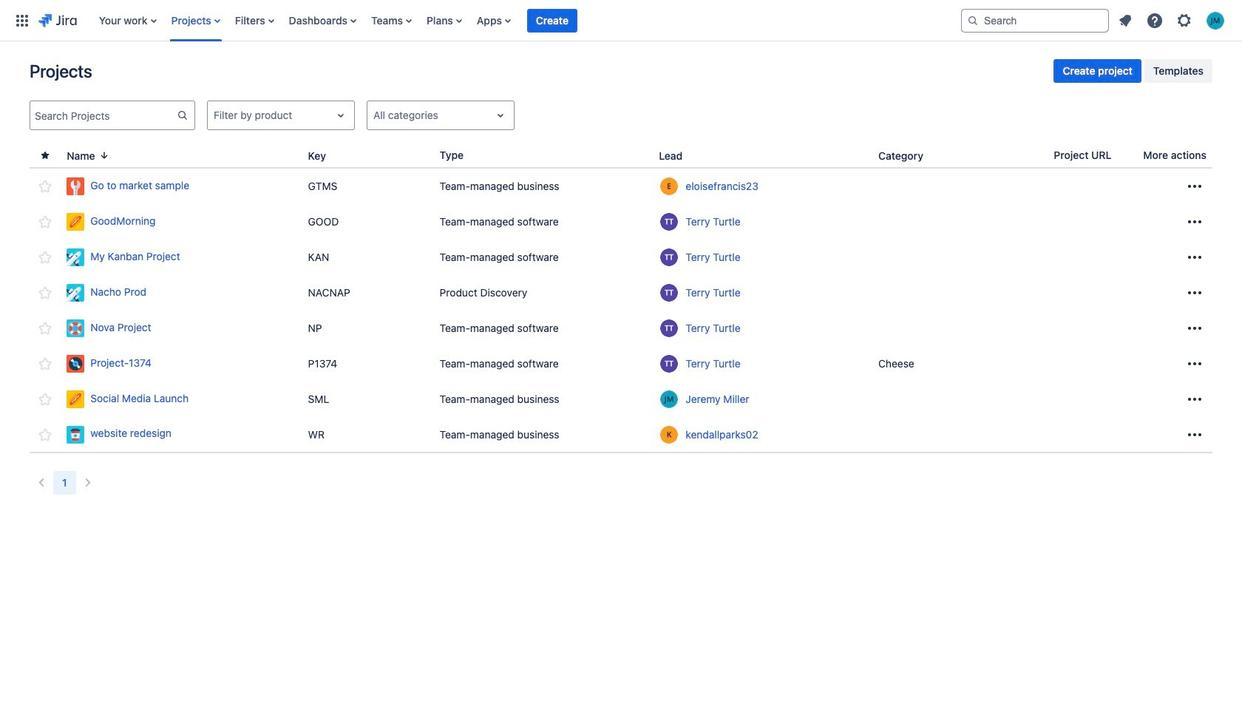 Task type: locate. For each thing, give the bounding box(es) containing it.
1 horizontal spatial list
[[1113, 7, 1234, 34]]

list
[[92, 0, 950, 41], [1113, 7, 1234, 34]]

previous image
[[33, 474, 50, 492]]

None search field
[[962, 9, 1110, 32]]

group
[[1054, 59, 1213, 83]]

star nacho prod image
[[36, 284, 54, 302]]

star project-1374 image
[[36, 355, 54, 373]]

banner
[[0, 0, 1243, 41]]

more actions for project-1374 image
[[1187, 355, 1204, 373]]

0 horizontal spatial list
[[92, 0, 950, 41]]

your profile and settings image
[[1207, 11, 1225, 29]]

2 open image from the left
[[492, 107, 510, 124]]

1 open image from the left
[[332, 107, 350, 124]]

jira image
[[38, 11, 77, 29], [38, 11, 77, 29]]

list item
[[527, 0, 578, 41]]

open image
[[332, 107, 350, 124], [492, 107, 510, 124]]

appswitcher icon image
[[13, 11, 31, 29]]

star nova project image
[[36, 320, 54, 337]]

None text field
[[374, 108, 376, 123]]

1 horizontal spatial open image
[[492, 107, 510, 124]]

help image
[[1147, 11, 1164, 29]]

notifications image
[[1117, 11, 1135, 29]]

Search field
[[962, 9, 1110, 32]]

settings image
[[1176, 11, 1194, 29]]

0 horizontal spatial open image
[[332, 107, 350, 124]]

more actions for my kanban project image
[[1187, 249, 1204, 266]]

more actions for goodmorning image
[[1187, 213, 1204, 231]]



Task type: vqa. For each thing, say whether or not it's contained in the screenshot.
Star Go To Market Sample 'icon'
yes



Task type: describe. For each thing, give the bounding box(es) containing it.
more actions for go to market sample image
[[1187, 178, 1204, 195]]

primary element
[[9, 0, 950, 41]]

starred image
[[39, 149, 51, 161]]

more actions for nacho prod image
[[1187, 284, 1204, 302]]

next image
[[79, 474, 97, 492]]

more actions for social media launch image
[[1187, 391, 1204, 408]]

Filter by product text field
[[214, 108, 217, 123]]

star website redesign image
[[36, 426, 54, 443]]

search image
[[968, 14, 979, 26]]

star goodmorning image
[[36, 213, 54, 231]]

more actions for website redesign image
[[1187, 426, 1204, 443]]

more actions for nova project image
[[1187, 320, 1204, 337]]

star my kanban project image
[[36, 249, 54, 266]]

Search Projects text field
[[30, 105, 177, 126]]

star social media launch image
[[36, 391, 54, 408]]

star go to market sample image
[[36, 178, 54, 195]]



